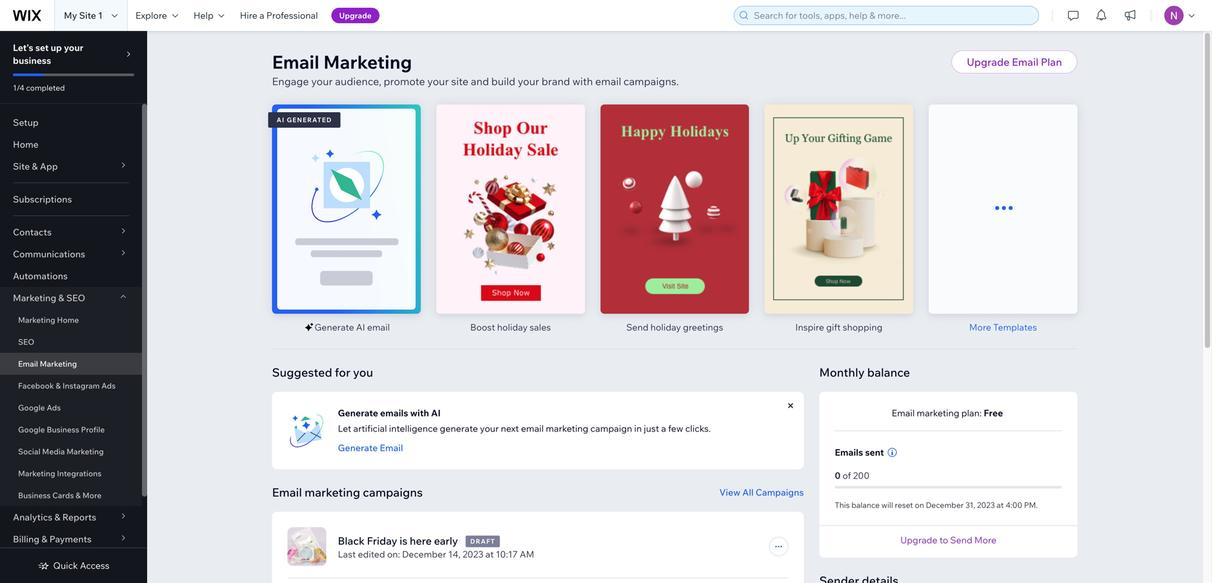 Task type: locate. For each thing, give the bounding box(es) containing it.
2 vertical spatial generate
[[338, 443, 378, 454]]

2 vertical spatial ai
[[431, 408, 441, 419]]

balance for monthly
[[867, 365, 910, 380]]

0 vertical spatial send
[[626, 322, 649, 333]]

ads up google business profile
[[47, 403, 61, 413]]

1 vertical spatial 2023
[[463, 549, 484, 560]]

0 vertical spatial a
[[259, 10, 264, 21]]

your
[[64, 42, 83, 53], [311, 75, 333, 88], [427, 75, 449, 88], [518, 75, 539, 88], [480, 423, 499, 434]]

0 horizontal spatial upgrade
[[339, 11, 372, 20]]

1 horizontal spatial at
[[997, 501, 1004, 510]]

more inside upgrade to send more button
[[975, 535, 997, 546]]

0 vertical spatial home
[[13, 139, 39, 150]]

0 vertical spatial ai
[[277, 116, 285, 124]]

subscriptions link
[[0, 188, 142, 210]]

generate inside button
[[338, 443, 378, 454]]

boost holiday sales
[[470, 322, 551, 333]]

home down setup
[[13, 139, 39, 150]]

1 horizontal spatial site
[[79, 10, 96, 21]]

marketing inside popup button
[[13, 292, 56, 304]]

marketing & seo
[[13, 292, 85, 304]]

subscriptions
[[13, 194, 72, 205]]

0 vertical spatial ads
[[101, 381, 116, 391]]

email right next in the bottom of the page
[[521, 423, 544, 434]]

1 horizontal spatial seo
[[66, 292, 85, 304]]

hire a professional link
[[232, 0, 326, 31]]

1 vertical spatial home
[[57, 315, 79, 325]]

business cards & more
[[18, 491, 102, 501]]

1 vertical spatial with
[[410, 408, 429, 419]]

email inside email marketing engage your audience, promote your site and build your brand with email campaigns.
[[272, 51, 319, 73]]

more down 31,
[[975, 535, 997, 546]]

1 horizontal spatial send
[[950, 535, 973, 546]]

holiday
[[497, 322, 528, 333], [651, 322, 681, 333]]

1 horizontal spatial ads
[[101, 381, 116, 391]]

your left next in the bottom of the page
[[480, 423, 499, 434]]

holiday for send
[[651, 322, 681, 333]]

0 vertical spatial at
[[997, 501, 1004, 510]]

1 horizontal spatial email
[[521, 423, 544, 434]]

email for email marketing campaigns
[[272, 485, 302, 500]]

seo down automations link
[[66, 292, 85, 304]]

your left site
[[427, 75, 449, 88]]

emails
[[835, 447, 863, 458]]

2023 down draft
[[463, 549, 484, 560]]

1 vertical spatial marketing
[[546, 423, 589, 434]]

& for instagram
[[56, 381, 61, 391]]

2023 right 31,
[[977, 501, 995, 510]]

friday
[[367, 535, 397, 548]]

marketing up generate email button on the bottom of page
[[546, 423, 589, 434]]

1 vertical spatial a
[[661, 423, 666, 434]]

holiday left greetings
[[651, 322, 681, 333]]

business up "analytics"
[[18, 491, 51, 501]]

holiday for boost
[[497, 322, 528, 333]]

2 google from the top
[[18, 425, 45, 435]]

0 vertical spatial december
[[926, 501, 964, 510]]

help
[[194, 10, 214, 21]]

marketing integrations link
[[0, 463, 142, 485]]

email left the campaigns.
[[595, 75, 621, 88]]

site left 1
[[79, 10, 96, 21]]

view all campaigns button
[[720, 487, 804, 499]]

& inside popup button
[[58, 292, 64, 304]]

generated
[[287, 116, 332, 124]]

analytics & reports button
[[0, 507, 142, 529]]

plan
[[1041, 56, 1062, 68]]

0 horizontal spatial with
[[410, 408, 429, 419]]

1 vertical spatial balance
[[852, 501, 880, 510]]

seo up email marketing
[[18, 337, 34, 347]]

more
[[969, 322, 991, 333], [82, 491, 102, 501], [975, 535, 997, 546]]

& for reports
[[54, 512, 60, 523]]

2 vertical spatial more
[[975, 535, 997, 546]]

0 vertical spatial marketing
[[917, 408, 960, 419]]

2 horizontal spatial marketing
[[917, 408, 960, 419]]

2 vertical spatial marketing
[[305, 485, 360, 500]]

0 vertical spatial more
[[969, 322, 991, 333]]

1 google from the top
[[18, 403, 45, 413]]

& for payments
[[41, 534, 47, 545]]

audience,
[[335, 75, 381, 88]]

& right cards
[[76, 491, 81, 501]]

with up 'intelligence'
[[410, 408, 429, 419]]

1 holiday from the left
[[497, 322, 528, 333]]

0 horizontal spatial home
[[13, 139, 39, 150]]

free
[[984, 408, 1003, 419]]

1 vertical spatial upgrade
[[967, 56, 1010, 68]]

sent
[[865, 447, 884, 458]]

0 horizontal spatial holiday
[[497, 322, 528, 333]]

my site 1
[[64, 10, 103, 21]]

1 horizontal spatial marketing
[[546, 423, 589, 434]]

email inside sidebar element
[[18, 359, 38, 369]]

ai
[[277, 116, 285, 124], [356, 322, 365, 333], [431, 408, 441, 419]]

1 vertical spatial ai
[[356, 322, 365, 333]]

view all campaigns
[[720, 487, 804, 498]]

1 horizontal spatial upgrade
[[901, 535, 938, 546]]

at left the 4:00
[[997, 501, 1004, 510]]

0 vertical spatial seo
[[66, 292, 85, 304]]

more left templates in the right of the page
[[969, 322, 991, 333]]

0 vertical spatial with
[[573, 75, 593, 88]]

2 horizontal spatial ai
[[431, 408, 441, 419]]

generate down artificial in the left bottom of the page
[[338, 443, 378, 454]]

google business profile
[[18, 425, 105, 435]]

sidebar element
[[0, 31, 147, 584]]

1 vertical spatial at
[[486, 549, 494, 560]]

upgrade inside upgrade button
[[339, 11, 372, 20]]

social media marketing
[[18, 447, 104, 457]]

upgrade for upgrade to send more
[[901, 535, 938, 546]]

0 vertical spatial site
[[79, 10, 96, 21]]

boost
[[470, 322, 495, 333]]

more for upgrade to send more
[[975, 535, 997, 546]]

greetings
[[683, 322, 723, 333]]

google down facebook
[[18, 403, 45, 413]]

1 vertical spatial more
[[82, 491, 102, 501]]

1 vertical spatial send
[[950, 535, 973, 546]]

1 horizontal spatial home
[[57, 315, 79, 325]]

1 vertical spatial december
[[402, 549, 446, 560]]

email up you on the bottom left of the page
[[367, 322, 390, 333]]

shopping
[[843, 322, 883, 333]]

10:17
[[496, 549, 518, 560]]

1 vertical spatial generate
[[338, 408, 378, 419]]

0 horizontal spatial ads
[[47, 403, 61, 413]]

at down draft
[[486, 549, 494, 560]]

0 vertical spatial balance
[[867, 365, 910, 380]]

& left app
[[32, 161, 38, 172]]

automations link
[[0, 265, 142, 287]]

send inside button
[[950, 535, 973, 546]]

& down business cards & more at the bottom left of the page
[[54, 512, 60, 523]]

inspire gift shopping
[[796, 322, 883, 333]]

0 horizontal spatial ai
[[277, 116, 285, 124]]

business up social media marketing
[[47, 425, 79, 435]]

marketing up audience,
[[323, 51, 412, 73]]

2 horizontal spatial upgrade
[[967, 56, 1010, 68]]

0 horizontal spatial seo
[[18, 337, 34, 347]]

up
[[51, 42, 62, 53]]

marketing up "black"
[[305, 485, 360, 500]]

profile
[[81, 425, 105, 435]]

your right up
[[64, 42, 83, 53]]

& down automations link
[[58, 292, 64, 304]]

to
[[940, 535, 948, 546]]

billing & payments
[[13, 534, 92, 545]]

generate for generate ai email
[[315, 322, 354, 333]]

1 vertical spatial email
[[367, 322, 390, 333]]

1 horizontal spatial ai
[[356, 322, 365, 333]]

upgrade left 'plan'
[[967, 56, 1010, 68]]

promote
[[384, 75, 425, 88]]

0 vertical spatial google
[[18, 403, 45, 413]]

& right billing
[[41, 534, 47, 545]]

email marketing engage your audience, promote your site and build your brand with email campaigns.
[[272, 51, 679, 88]]

upgrade right professional
[[339, 11, 372, 20]]

december down here
[[402, 549, 446, 560]]

generate inside generate emails with ai let artificial intelligence generate your next email marketing campaign in just a few clicks.
[[338, 408, 378, 419]]

generate for generate email
[[338, 443, 378, 454]]

site left app
[[13, 161, 30, 172]]

balance right 'monthly'
[[867, 365, 910, 380]]

with
[[573, 75, 593, 88], [410, 408, 429, 419]]

my
[[64, 10, 77, 21]]

email for email marketing
[[18, 359, 38, 369]]

upgrade inside upgrade to send more button
[[901, 535, 938, 546]]

1 vertical spatial site
[[13, 161, 30, 172]]

ai up you on the bottom left of the page
[[356, 322, 365, 333]]

more inside business cards & more link
[[82, 491, 102, 501]]

and
[[471, 75, 489, 88]]

with right brand
[[573, 75, 593, 88]]

more up reports
[[82, 491, 102, 501]]

completed
[[26, 83, 65, 93]]

1 horizontal spatial a
[[661, 423, 666, 434]]

marketing down marketing & seo
[[18, 315, 55, 325]]

facebook
[[18, 381, 54, 391]]

generate
[[440, 423, 478, 434]]

marketing down automations
[[13, 292, 56, 304]]

0 horizontal spatial 2023
[[463, 549, 484, 560]]

marketing
[[917, 408, 960, 419], [546, 423, 589, 434], [305, 485, 360, 500]]

a left few
[[661, 423, 666, 434]]

0 vertical spatial email
[[595, 75, 621, 88]]

0 horizontal spatial marketing
[[305, 485, 360, 500]]

payments
[[49, 534, 92, 545]]

generate
[[315, 322, 354, 333], [338, 408, 378, 419], [338, 443, 378, 454]]

set
[[35, 42, 49, 53]]

upgrade inside upgrade email plan button
[[967, 56, 1010, 68]]

site
[[451, 75, 469, 88]]

ai up 'intelligence'
[[431, 408, 441, 419]]

0 vertical spatial upgrade
[[339, 11, 372, 20]]

seo inside popup button
[[66, 292, 85, 304]]

2 holiday from the left
[[651, 322, 681, 333]]

2 horizontal spatial email
[[595, 75, 621, 88]]

email
[[595, 75, 621, 88], [367, 322, 390, 333], [521, 423, 544, 434]]

emails
[[380, 408, 408, 419]]

generate emails with ai let artificial intelligence generate your next email marketing campaign in just a few clicks.
[[338, 408, 711, 434]]

upgrade left to
[[901, 535, 938, 546]]

2 vertical spatial upgrade
[[901, 535, 938, 546]]

email marketing link
[[0, 353, 142, 375]]

quick
[[53, 560, 78, 572]]

seo
[[66, 292, 85, 304], [18, 337, 34, 347]]

campaigns
[[756, 487, 804, 498]]

balance left will on the right of the page
[[852, 501, 880, 510]]

explore
[[136, 10, 167, 21]]

1 vertical spatial google
[[18, 425, 45, 435]]

balance
[[867, 365, 910, 380], [852, 501, 880, 510]]

home down marketing & seo popup button
[[57, 315, 79, 325]]

holiday left sales at the bottom left
[[497, 322, 528, 333]]

1 horizontal spatial 2023
[[977, 501, 995, 510]]

2 vertical spatial email
[[521, 423, 544, 434]]

december right on
[[926, 501, 964, 510]]

will
[[882, 501, 893, 510]]

upgrade email plan button
[[952, 50, 1078, 74]]

contacts button
[[0, 221, 142, 243]]

marketing left plan:
[[917, 408, 960, 419]]

1 horizontal spatial with
[[573, 75, 593, 88]]

2023
[[977, 501, 995, 510], [463, 549, 484, 560]]

your right the build
[[518, 75, 539, 88]]

1 horizontal spatial holiday
[[651, 322, 681, 333]]

0 horizontal spatial site
[[13, 161, 30, 172]]

google up social
[[18, 425, 45, 435]]

ai left generated
[[277, 116, 285, 124]]

& right facebook
[[56, 381, 61, 391]]

0 horizontal spatial at
[[486, 549, 494, 560]]

google business profile link
[[0, 419, 142, 441]]

a inside generate emails with ai let artificial intelligence generate your next email marketing campaign in just a few clicks.
[[661, 423, 666, 434]]

december
[[926, 501, 964, 510], [402, 549, 446, 560]]

quick access
[[53, 560, 110, 572]]

ads right the 'instagram'
[[101, 381, 116, 391]]

setup
[[13, 117, 39, 128]]

site
[[79, 10, 96, 21], [13, 161, 30, 172]]

ads
[[101, 381, 116, 391], [47, 403, 61, 413]]

black
[[338, 535, 365, 548]]

&
[[32, 161, 38, 172], [58, 292, 64, 304], [56, 381, 61, 391], [76, 491, 81, 501], [54, 512, 60, 523], [41, 534, 47, 545]]

generate up artificial in the left bottom of the page
[[338, 408, 378, 419]]

a right hire
[[259, 10, 264, 21]]

instagram
[[63, 381, 100, 391]]

more for business cards & more
[[82, 491, 102, 501]]

generate ai email
[[315, 322, 390, 333]]

marketing inside email marketing engage your audience, promote your site and build your brand with email campaigns.
[[323, 51, 412, 73]]

& inside popup button
[[32, 161, 38, 172]]

seo link
[[0, 331, 142, 353]]

0 vertical spatial generate
[[315, 322, 354, 333]]

let
[[338, 423, 351, 434]]

generate up for
[[315, 322, 354, 333]]

for
[[335, 365, 351, 380]]

balance for this
[[852, 501, 880, 510]]



Task type: describe. For each thing, give the bounding box(es) containing it.
billing
[[13, 534, 39, 545]]

1 vertical spatial seo
[[18, 337, 34, 347]]

ai inside generate emails with ai let artificial intelligence generate your next email marketing campaign in just a few clicks.
[[431, 408, 441, 419]]

on:
[[387, 549, 400, 560]]

marketing up facebook & instagram ads
[[40, 359, 77, 369]]

marketing inside generate emails with ai let artificial intelligence generate your next email marketing campaign in just a few clicks.
[[546, 423, 589, 434]]

& for app
[[32, 161, 38, 172]]

analytics
[[13, 512, 52, 523]]

last edited on: december 14, 2023 at 10:17 am
[[338, 549, 534, 560]]

facebook & instagram ads link
[[0, 375, 142, 397]]

is
[[400, 535, 408, 548]]

last
[[338, 549, 356, 560]]

facebook & instagram ads
[[18, 381, 116, 391]]

with inside email marketing engage your audience, promote your site and build your brand with email campaigns.
[[573, 75, 593, 88]]

more templates button
[[969, 322, 1037, 333]]

suggested for you
[[272, 365, 373, 380]]

email for email marketing engage your audience, promote your site and build your brand with email campaigns.
[[272, 51, 319, 73]]

intelligence
[[389, 423, 438, 434]]

Search for tools, apps, help & more... field
[[750, 6, 1035, 25]]

professional
[[266, 10, 318, 21]]

1/4 completed
[[13, 83, 65, 93]]

social media marketing link
[[0, 441, 142, 463]]

brand
[[542, 75, 570, 88]]

upgrade for upgrade
[[339, 11, 372, 20]]

home link
[[0, 134, 142, 156]]

send holiday greetings
[[626, 322, 723, 333]]

you
[[353, 365, 373, 380]]

google for google ads
[[18, 403, 45, 413]]

sales
[[530, 322, 551, 333]]

0 horizontal spatial december
[[402, 549, 446, 560]]

here
[[410, 535, 432, 548]]

site inside popup button
[[13, 161, 30, 172]]

billing & payments button
[[0, 529, 142, 551]]

1
[[98, 10, 103, 21]]

communications
[[13, 249, 85, 260]]

marketing for plan:
[[917, 408, 960, 419]]

campaigns
[[363, 485, 423, 500]]

0 horizontal spatial send
[[626, 322, 649, 333]]

of
[[843, 470, 851, 482]]

monthly
[[820, 365, 865, 380]]

access
[[80, 560, 110, 572]]

0 horizontal spatial email
[[367, 322, 390, 333]]

google ads
[[18, 403, 61, 413]]

1/4
[[13, 83, 24, 93]]

gift
[[826, 322, 841, 333]]

your inside let's set up your business
[[64, 42, 83, 53]]

media
[[42, 447, 65, 457]]

1 horizontal spatial december
[[926, 501, 964, 510]]

hire
[[240, 10, 257, 21]]

engage
[[272, 75, 309, 88]]

reports
[[62, 512, 96, 523]]

campaign
[[591, 423, 632, 434]]

in
[[634, 423, 642, 434]]

4:00
[[1006, 501, 1023, 510]]

view
[[720, 487, 741, 498]]

0
[[835, 470, 841, 482]]

communications button
[[0, 243, 142, 265]]

upgrade to send more
[[901, 535, 997, 546]]

cards
[[52, 491, 74, 501]]

0 horizontal spatial a
[[259, 10, 264, 21]]

black friday is here early
[[338, 535, 458, 548]]

suggested
[[272, 365, 332, 380]]

few
[[668, 423, 683, 434]]

email inside generate emails with ai let artificial intelligence generate your next email marketing campaign in just a few clicks.
[[521, 423, 544, 434]]

setup link
[[0, 112, 142, 134]]

marketing & seo button
[[0, 287, 142, 309]]

1 vertical spatial ads
[[47, 403, 61, 413]]

business cards & more link
[[0, 485, 142, 507]]

more inside 'more templates' button
[[969, 322, 991, 333]]

marketing home
[[18, 315, 79, 325]]

next
[[501, 423, 519, 434]]

0 of 200
[[835, 470, 870, 482]]

marketing down social
[[18, 469, 55, 479]]

early
[[434, 535, 458, 548]]

generate for generate emails with ai let artificial intelligence generate your next email marketing campaign in just a few clicks.
[[338, 408, 378, 419]]

your right engage
[[311, 75, 333, 88]]

marketing for campaigns
[[305, 485, 360, 500]]

0 vertical spatial business
[[47, 425, 79, 435]]

upgrade button
[[332, 8, 379, 23]]

upgrade for upgrade email plan
[[967, 56, 1010, 68]]

draft
[[470, 538, 495, 546]]

your inside generate emails with ai let artificial intelligence generate your next email marketing campaign in just a few clicks.
[[480, 423, 499, 434]]

200
[[853, 470, 870, 482]]

home inside 'link'
[[57, 315, 79, 325]]

this
[[835, 501, 850, 510]]

analytics & reports
[[13, 512, 96, 523]]

marketing integrations
[[18, 469, 102, 479]]

marketing up integrations
[[67, 447, 104, 457]]

email inside email marketing engage your audience, promote your site and build your brand with email campaigns.
[[595, 75, 621, 88]]

automations
[[13, 270, 68, 282]]

& for seo
[[58, 292, 64, 304]]

1 vertical spatial business
[[18, 491, 51, 501]]

hire a professional
[[240, 10, 318, 21]]

quick access button
[[38, 560, 110, 572]]

site & app
[[13, 161, 58, 172]]

let's set up your business
[[13, 42, 83, 66]]

reset
[[895, 501, 913, 510]]

integrations
[[57, 469, 102, 479]]

pm.
[[1024, 501, 1038, 510]]

marketing inside 'link'
[[18, 315, 55, 325]]

upgrade email plan
[[967, 56, 1062, 68]]

generate email
[[338, 443, 403, 454]]

templates
[[994, 322, 1037, 333]]

inspire
[[796, 322, 824, 333]]

google for google business profile
[[18, 425, 45, 435]]

build
[[491, 75, 516, 88]]

on
[[915, 501, 924, 510]]

monthly balance
[[820, 365, 910, 380]]

upgrade to send more button
[[901, 535, 997, 546]]

0 vertical spatial 2023
[[977, 501, 995, 510]]

with inside generate emails with ai let artificial intelligence generate your next email marketing campaign in just a few clicks.
[[410, 408, 429, 419]]

email for email marketing plan: free
[[892, 408, 915, 419]]



Task type: vqa. For each thing, say whether or not it's contained in the screenshot.
Card
no



